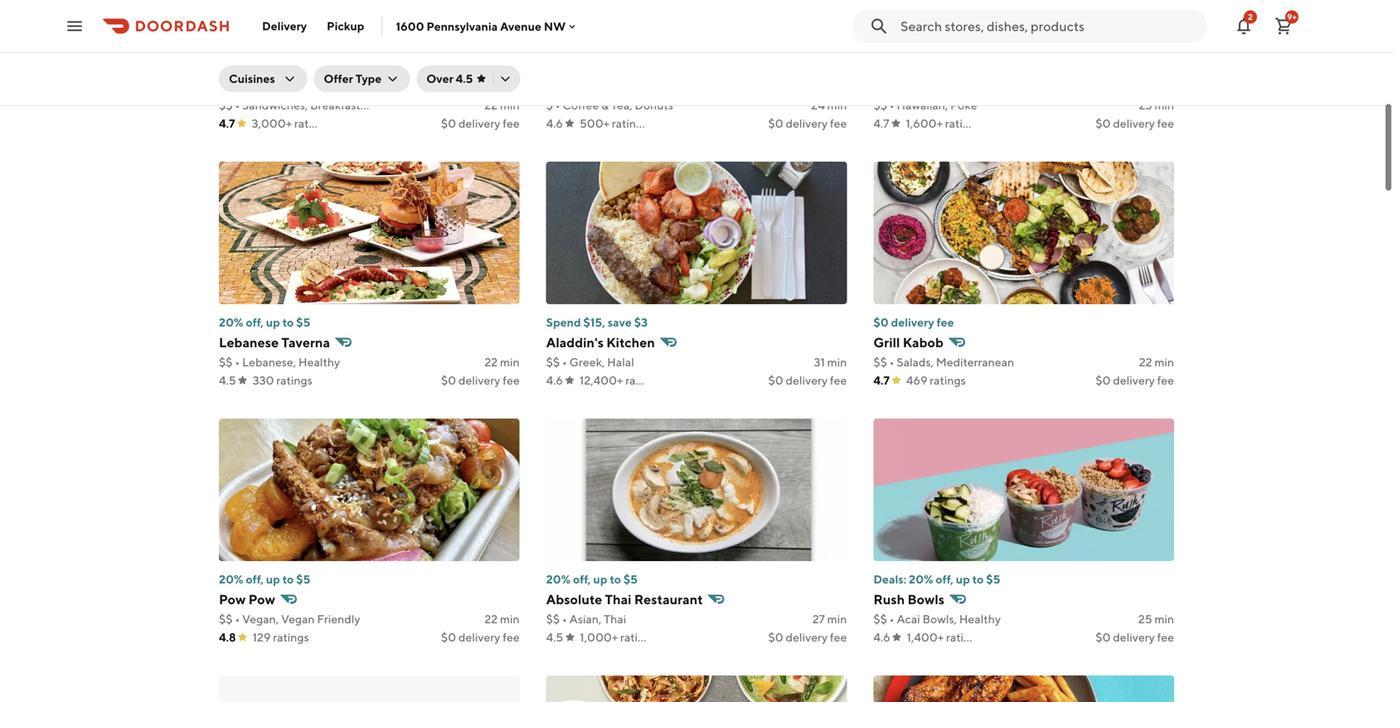 Task type: describe. For each thing, give the bounding box(es) containing it.
offer type button
[[314, 66, 410, 92]]

over 4.5
[[427, 72, 473, 85]]

3,000+
[[252, 117, 292, 130]]

$$ for aladdin's kitchen
[[546, 355, 560, 369]]

pennsylvania
[[427, 19, 498, 33]]

$15,
[[584, 316, 605, 329]]

23
[[1140, 98, 1153, 112]]

to for thai
[[610, 573, 621, 586]]

lebanese,
[[242, 355, 296, 369]]

330 ratings
[[253, 374, 312, 387]]

ratings for grill kabob
[[930, 374, 966, 387]]

1 items, open order cart image
[[1274, 16, 1294, 36]]

1 pow from the left
[[219, 592, 246, 608]]

min for pow pow
[[500, 613, 520, 626]]

bowls
[[908, 592, 945, 608]]

spend
[[546, 316, 581, 329]]

$$ • asian, thai
[[546, 613, 626, 626]]

offer type
[[324, 72, 382, 85]]

lebanese
[[219, 335, 279, 350]]

9+
[[1288, 12, 1297, 22]]

$5 for taverna
[[296, 316, 310, 329]]

20% off, up to $5 for thai
[[546, 573, 638, 586]]

1600 pennsylvania avenue nw
[[396, 19, 566, 33]]

delivery for aladdin's kitchen
[[786, 374, 828, 387]]

$$ • vegan, vegan friendly
[[219, 613, 360, 626]]

delivery for absolute thai restaurant
[[786, 631, 828, 645]]

vegan,
[[242, 613, 279, 626]]

1,000+
[[580, 631, 618, 645]]

cuisines button
[[219, 66, 307, 92]]

500+
[[580, 117, 610, 130]]

poke
[[951, 98, 978, 112]]

31
[[814, 355, 825, 369]]

12,400+
[[580, 374, 623, 387]]

fee for aladdin's kitchen
[[830, 374, 847, 387]]

$0 delivery fee for lebanese taverna
[[441, 374, 520, 387]]

delivery for grill kabob
[[1113, 374, 1155, 387]]

hawaiian,
[[897, 98, 948, 112]]

fee for grill kabob
[[1158, 374, 1175, 387]]

kitchen
[[607, 335, 655, 350]]

$
[[546, 98, 553, 112]]

pow pow
[[219, 592, 275, 608]]

absolute
[[546, 592, 602, 608]]

20% for cracked eggery
[[219, 58, 243, 72]]

ratings for pow pow
[[273, 631, 309, 645]]

27 min
[[813, 613, 847, 626]]

fee for cracked eggery
[[503, 117, 520, 130]]

25
[[1139, 613, 1153, 626]]

avenue
[[500, 19, 542, 33]]

$$ for pow pow
[[219, 613, 233, 626]]

20% off, up to $5 for taverna
[[219, 316, 310, 329]]

delivery for pow pow
[[459, 631, 501, 645]]

min for absolute thai restaurant
[[828, 613, 847, 626]]

• right $
[[556, 98, 560, 112]]

ratings for aladdin's kitchen
[[626, 374, 662, 387]]

up up bowls,
[[956, 573, 970, 586]]

4.6 for aladdin's kitchen
[[546, 374, 563, 387]]

to up $$ • acai bowls, healthy
[[973, 573, 984, 586]]

$0 delivery fee for rush bowls
[[1096, 631, 1175, 645]]

offer
[[324, 72, 353, 85]]

$5 for eggery
[[296, 58, 310, 72]]

$0 for rush bowls
[[1096, 631, 1111, 645]]

24
[[812, 98, 825, 112]]

$5 for thai
[[624, 573, 638, 586]]

0 vertical spatial healthy
[[299, 355, 340, 369]]

up for thai
[[593, 573, 608, 586]]

24 min
[[812, 98, 847, 112]]

22 min for pow pow
[[485, 613, 520, 626]]

4.6 for rush bowls
[[874, 631, 891, 645]]

1,600+ ratings
[[906, 117, 981, 130]]

1600
[[396, 19, 424, 33]]

$5 up $$ • acai bowls, healthy
[[986, 573, 1001, 586]]

nw
[[544, 19, 566, 33]]

20% off, up to $5 for eggery
[[219, 58, 310, 72]]

1600 pennsylvania avenue nw button
[[396, 19, 579, 33]]

22 for pow
[[485, 613, 498, 626]]

4.5 for lebanese taverna
[[219, 374, 236, 387]]

0 vertical spatial thai
[[605, 592, 632, 608]]

cracked eggery
[[219, 78, 318, 93]]

grill kabob
[[874, 335, 944, 350]]

min for rush bowls
[[1155, 613, 1175, 626]]

cracked
[[219, 78, 271, 93]]

$0 delivery fee for absolute thai restaurant
[[769, 631, 847, 645]]

1,000+ ratings
[[580, 631, 656, 645]]

1,600+
[[906, 117, 943, 130]]

• for lebanese taverna
[[235, 355, 240, 369]]

4.7 for grill kabob
[[874, 374, 890, 387]]

4.8
[[219, 631, 236, 645]]

absolute thai restaurant
[[546, 592, 703, 608]]

4.5 inside over 4.5 button
[[456, 72, 473, 85]]

type
[[356, 72, 382, 85]]

taverna
[[282, 335, 330, 350]]

$$ • sandwiches, breakfast & brunch
[[219, 98, 411, 112]]

pickup
[[327, 19, 365, 33]]

25 min
[[1139, 613, 1175, 626]]

rush bowls
[[874, 592, 945, 608]]

• for rush bowls
[[890, 613, 895, 626]]

27
[[813, 613, 825, 626]]

$3
[[634, 316, 648, 329]]

up for pow
[[266, 573, 280, 586]]

$$ • greek, halal
[[546, 355, 634, 369]]

• left "hawaiian," on the top right
[[890, 98, 895, 112]]

deals:
[[874, 573, 907, 586]]

$$ • acai bowls, healthy
[[874, 613, 1001, 626]]

20% up bowls
[[909, 573, 934, 586]]

3,000+ ratings
[[252, 117, 330, 130]]

31 min
[[814, 355, 847, 369]]

open menu image
[[65, 16, 85, 36]]

delivery button
[[252, 13, 317, 39]]

20% off, up to $5 for pow
[[219, 573, 310, 586]]

Store search: begin typing to search for stores available on DoorDash text field
[[901, 17, 1198, 35]]

23 min
[[1140, 98, 1175, 112]]

up for eggery
[[266, 58, 280, 72]]

off, for pow
[[246, 573, 264, 586]]

off, up bowls
[[936, 573, 954, 586]]

halal
[[607, 355, 634, 369]]

1,400+ ratings
[[907, 631, 982, 645]]

off, for lebanese
[[246, 316, 264, 329]]

$0 delivery fee for grill kabob
[[1096, 374, 1175, 387]]

$$ for grill kabob
[[874, 355, 887, 369]]

469
[[907, 374, 928, 387]]

coffee
[[563, 98, 599, 112]]

eggery
[[274, 78, 318, 93]]

donuts
[[635, 98, 674, 112]]

min for lebanese taverna
[[500, 355, 520, 369]]

up for taverna
[[266, 316, 280, 329]]

save
[[608, 316, 632, 329]]

to for pow
[[283, 573, 294, 586]]

delivery for cracked eggery
[[459, 117, 501, 130]]

• for cracked eggery
[[235, 98, 240, 112]]

4.7 left the 1,600+
[[874, 117, 890, 130]]

sandwiches,
[[242, 98, 308, 112]]

$0 delivery fee for cracked eggery
[[441, 117, 520, 130]]

$0 for lebanese taverna
[[441, 374, 456, 387]]

over 4.5 button
[[417, 66, 520, 92]]



Task type: locate. For each thing, give the bounding box(es) containing it.
$0 for cracked eggery
[[441, 117, 456, 130]]

330
[[253, 374, 274, 387]]

min for grill kabob
[[1155, 355, 1175, 369]]

1 vertical spatial thai
[[604, 613, 626, 626]]

1 horizontal spatial healthy
[[960, 613, 1001, 626]]

22
[[485, 98, 498, 112], [485, 355, 498, 369], [1140, 355, 1153, 369], [485, 613, 498, 626]]

20% for pow pow
[[219, 573, 243, 586]]

9+ button
[[1268, 10, 1301, 43]]

delivery for lebanese taverna
[[459, 374, 501, 387]]

mediterranean
[[936, 355, 1015, 369]]

$$ • hawaiian, poke
[[874, 98, 978, 112]]

pickup button
[[317, 13, 374, 39]]

min for aladdin's kitchen
[[828, 355, 847, 369]]

notification bell image
[[1234, 16, 1254, 36]]

4.6
[[546, 117, 563, 130], [546, 374, 563, 387], [874, 631, 891, 645]]

$$ • lebanese, healthy
[[219, 355, 340, 369]]

22 min for grill kabob
[[1140, 355, 1175, 369]]

fee for absolute thai restaurant
[[830, 631, 847, 645]]

$$ for absolute thai restaurant
[[546, 613, 560, 626]]

& left tea,
[[602, 98, 609, 112]]

$$ for lebanese taverna
[[219, 355, 233, 369]]

$ • coffee & tea, donuts
[[546, 98, 674, 112]]

off, up pow pow
[[246, 573, 264, 586]]

brunch
[[373, 98, 411, 112]]

22 for taverna
[[485, 355, 498, 369]]

4.7 left 469
[[874, 374, 890, 387]]

acai
[[897, 613, 921, 626]]

spend $15, save $3
[[546, 316, 648, 329]]

off, for absolute
[[573, 573, 591, 586]]

20% up "lebanese"
[[219, 316, 243, 329]]

greek,
[[570, 355, 605, 369]]

$0 for pow pow
[[441, 631, 456, 645]]

pow
[[219, 592, 246, 608], [249, 592, 275, 608]]

tea,
[[611, 98, 633, 112]]

$5
[[296, 58, 310, 72], [296, 316, 310, 329], [296, 573, 310, 586], [624, 573, 638, 586], [986, 573, 1001, 586]]

off, for cracked
[[246, 58, 264, 72]]

to
[[283, 58, 294, 72], [283, 316, 294, 329], [283, 573, 294, 586], [610, 573, 621, 586], [973, 573, 984, 586]]

20% off, up to $5 up absolute
[[546, 573, 638, 586]]

20% for lebanese taverna
[[219, 316, 243, 329]]

ratings
[[294, 117, 330, 130], [612, 117, 648, 130], [945, 117, 981, 130], [276, 374, 312, 387], [626, 374, 662, 387], [930, 374, 966, 387], [273, 631, 309, 645], [620, 631, 656, 645], [946, 631, 982, 645]]

&
[[363, 98, 370, 112], [602, 98, 609, 112]]

20% up absolute
[[546, 573, 571, 586]]

1 horizontal spatial &
[[602, 98, 609, 112]]

0 horizontal spatial 4.5
[[219, 374, 236, 387]]

up up lebanese taverna
[[266, 316, 280, 329]]

0 horizontal spatial healthy
[[299, 355, 340, 369]]

healthy
[[299, 355, 340, 369], [960, 613, 1001, 626]]

4.6 down rush
[[874, 631, 891, 645]]

to up $$ • vegan, vegan friendly
[[283, 573, 294, 586]]

aladdin's
[[546, 335, 604, 350]]

2 & from the left
[[602, 98, 609, 112]]

• left asian, at the bottom
[[562, 613, 567, 626]]

off, up "lebanese"
[[246, 316, 264, 329]]

min
[[500, 98, 520, 112], [828, 98, 847, 112], [1155, 98, 1175, 112], [500, 355, 520, 369], [828, 355, 847, 369], [1155, 355, 1175, 369], [500, 613, 520, 626], [828, 613, 847, 626], [1155, 613, 1175, 626]]

•
[[235, 98, 240, 112], [556, 98, 560, 112], [890, 98, 895, 112], [235, 355, 240, 369], [562, 355, 567, 369], [890, 355, 895, 369], [235, 613, 240, 626], [562, 613, 567, 626], [890, 613, 895, 626]]

4.6 down $
[[546, 117, 563, 130]]

$$ • salads, mediterranean
[[874, 355, 1015, 369]]

delivery
[[459, 117, 501, 130], [786, 117, 828, 130], [1113, 117, 1155, 130], [891, 316, 935, 329], [459, 374, 501, 387], [786, 374, 828, 387], [1113, 374, 1155, 387], [459, 631, 501, 645], [786, 631, 828, 645], [1113, 631, 1155, 645]]

ratings down tea,
[[612, 117, 648, 130]]

$$ down grill
[[874, 355, 887, 369]]

fee for rush bowls
[[1158, 631, 1175, 645]]

$$ for cracked eggery
[[219, 98, 233, 112]]

& left brunch
[[363, 98, 370, 112]]

off, up cracked
[[246, 58, 264, 72]]

2 vertical spatial 4.6
[[874, 631, 891, 645]]

469 ratings
[[907, 374, 966, 387]]

cuisines
[[229, 72, 275, 85]]

• down cracked
[[235, 98, 240, 112]]

1 horizontal spatial pow
[[249, 592, 275, 608]]

20% for absolute thai restaurant
[[546, 573, 571, 586]]

ratings for rush bowls
[[946, 631, 982, 645]]

fee for lebanese taverna
[[503, 374, 520, 387]]

fee
[[503, 117, 520, 130], [830, 117, 847, 130], [1158, 117, 1175, 130], [937, 316, 954, 329], [503, 374, 520, 387], [830, 374, 847, 387], [1158, 374, 1175, 387], [503, 631, 520, 645], [830, 631, 847, 645], [1158, 631, 1175, 645]]

kabob
[[903, 335, 944, 350]]

bowls,
[[923, 613, 957, 626]]

129
[[253, 631, 271, 645]]

$0 for grill kabob
[[1096, 374, 1111, 387]]

delivery
[[262, 19, 307, 33]]

ratings for cracked eggery
[[294, 117, 330, 130]]

breakfast
[[310, 98, 361, 112]]

0 vertical spatial 4.5
[[456, 72, 473, 85]]

off, up absolute
[[573, 573, 591, 586]]

20% off, up to $5 up lebanese taverna
[[219, 316, 310, 329]]

thai
[[605, 592, 632, 608], [604, 613, 626, 626]]

ratings for absolute thai restaurant
[[620, 631, 656, 645]]

up up cracked eggery
[[266, 58, 280, 72]]

$0
[[441, 117, 456, 130], [769, 117, 784, 130], [1096, 117, 1111, 130], [874, 316, 889, 329], [441, 374, 456, 387], [769, 374, 784, 387], [1096, 374, 1111, 387], [441, 631, 456, 645], [769, 631, 784, 645], [1096, 631, 1111, 645]]

over
[[427, 72, 454, 85]]

grill
[[874, 335, 900, 350]]

2 vertical spatial 4.5
[[546, 631, 563, 645]]

ratings down $$ • salads, mediterranean
[[930, 374, 966, 387]]

rush
[[874, 592, 905, 608]]

ratings down poke
[[945, 117, 981, 130]]

to for taverna
[[283, 316, 294, 329]]

to up lebanese taverna
[[283, 316, 294, 329]]

off,
[[246, 58, 264, 72], [246, 316, 264, 329], [246, 573, 264, 586], [573, 573, 591, 586], [936, 573, 954, 586]]

4.5 right over
[[456, 72, 473, 85]]

129 ratings
[[253, 631, 309, 645]]

vegan
[[281, 613, 315, 626]]

lebanese taverna
[[219, 335, 330, 350]]

20% up cracked
[[219, 58, 243, 72]]

• up 4.8
[[235, 613, 240, 626]]

ratings down $$ • sandwiches, breakfast & brunch on the left top of the page
[[294, 117, 330, 130]]

healthy down the taverna
[[299, 355, 340, 369]]

22 min for cracked eggery
[[485, 98, 520, 112]]

ratings down $$ • vegan, vegan friendly
[[273, 631, 309, 645]]

asian,
[[570, 613, 602, 626]]

• down grill
[[890, 355, 895, 369]]

$5 for pow
[[296, 573, 310, 586]]

4.5 down $$ • asian, thai
[[546, 631, 563, 645]]

• for aladdin's kitchen
[[562, 355, 567, 369]]

$5 up eggery
[[296, 58, 310, 72]]

0 vertical spatial 4.6
[[546, 117, 563, 130]]

4.5 for absolute thai restaurant
[[546, 631, 563, 645]]

$$ left "hawaiian," on the top right
[[874, 98, 887, 112]]

$5 up vegan
[[296, 573, 310, 586]]

0 horizontal spatial &
[[363, 98, 370, 112]]

4.7 down cracked
[[219, 117, 235, 130]]

$5 up the taverna
[[296, 316, 310, 329]]

500+ ratings
[[580, 117, 648, 130]]

20% off, up to $5
[[219, 58, 310, 72], [219, 316, 310, 329], [219, 573, 310, 586], [546, 573, 638, 586]]

1 horizontal spatial 4.5
[[456, 72, 473, 85]]

4.7
[[219, 117, 235, 130], [874, 117, 890, 130], [874, 374, 890, 387]]

ratings down $$ • lebanese, healthy
[[276, 374, 312, 387]]

22 min
[[485, 98, 520, 112], [485, 355, 520, 369], [1140, 355, 1175, 369], [485, 613, 520, 626]]

delivery for rush bowls
[[1113, 631, 1155, 645]]

$5 up absolute thai restaurant
[[624, 573, 638, 586]]

to up eggery
[[283, 58, 294, 72]]

ratings down bowls,
[[946, 631, 982, 645]]

min for cracked eggery
[[500, 98, 520, 112]]

20% off, up to $5 up pow pow
[[219, 573, 310, 586]]

• for grill kabob
[[890, 355, 895, 369]]

$$ up 4.8
[[219, 613, 233, 626]]

ratings right 1,000+
[[620, 631, 656, 645]]

1 vertical spatial healthy
[[960, 613, 1001, 626]]

restaurant
[[634, 592, 703, 608]]

to for eggery
[[283, 58, 294, 72]]

$$ down "lebanese"
[[219, 355, 233, 369]]

1 vertical spatial 4.6
[[546, 374, 563, 387]]

$0 for absolute thai restaurant
[[769, 631, 784, 645]]

4.6 down "$$ • greek, halal"
[[546, 374, 563, 387]]

ratings for lebanese taverna
[[276, 374, 312, 387]]

$$ for rush bowls
[[874, 613, 887, 626]]

thai up $$ • asian, thai
[[605, 592, 632, 608]]

up up absolute thai restaurant
[[593, 573, 608, 586]]

2 pow from the left
[[249, 592, 275, 608]]

22 for eggery
[[485, 98, 498, 112]]

• left acai
[[890, 613, 895, 626]]

$0 delivery fee for pow pow
[[441, 631, 520, 645]]

22 min for lebanese taverna
[[485, 355, 520, 369]]

thai up 1,000+ ratings
[[604, 613, 626, 626]]

4.7 for cracked eggery
[[219, 117, 235, 130]]

ratings down halal
[[626, 374, 662, 387]]

$$ down aladdin's
[[546, 355, 560, 369]]

4.5 left 330
[[219, 374, 236, 387]]

friendly
[[317, 613, 360, 626]]

$$ down absolute
[[546, 613, 560, 626]]

$$ down rush
[[874, 613, 887, 626]]

20% off, up to $5 up cracked eggery
[[219, 58, 310, 72]]

up up pow pow
[[266, 573, 280, 586]]

fee for pow pow
[[503, 631, 520, 645]]

2 horizontal spatial 4.5
[[546, 631, 563, 645]]

up
[[266, 58, 280, 72], [266, 316, 280, 329], [266, 573, 280, 586], [593, 573, 608, 586], [956, 573, 970, 586]]

$0 delivery fee for aladdin's kitchen
[[769, 374, 847, 387]]

salads,
[[897, 355, 934, 369]]

1 vertical spatial 4.5
[[219, 374, 236, 387]]

• for pow pow
[[235, 613, 240, 626]]

20% up pow pow
[[219, 573, 243, 586]]

12,400+ ratings
[[580, 374, 662, 387]]

0 horizontal spatial pow
[[219, 592, 246, 608]]

deals: 20% off, up to $5
[[874, 573, 1001, 586]]

• down "lebanese"
[[235, 355, 240, 369]]

to up absolute thai restaurant
[[610, 573, 621, 586]]

• for absolute thai restaurant
[[562, 613, 567, 626]]

2
[[1249, 12, 1253, 22]]

1 & from the left
[[363, 98, 370, 112]]

healthy up 1,400+ ratings
[[960, 613, 1001, 626]]

aladdin's kitchen
[[546, 335, 655, 350]]

$0 for aladdin's kitchen
[[769, 374, 784, 387]]

22 for kabob
[[1140, 355, 1153, 369]]

• down aladdin's
[[562, 355, 567, 369]]

1,400+
[[907, 631, 944, 645]]

$0 delivery fee
[[441, 117, 520, 130], [769, 117, 847, 130], [1096, 117, 1175, 130], [874, 316, 954, 329], [441, 374, 520, 387], [769, 374, 847, 387], [1096, 374, 1175, 387], [441, 631, 520, 645], [769, 631, 847, 645], [1096, 631, 1175, 645]]

20%
[[219, 58, 243, 72], [219, 316, 243, 329], [219, 573, 243, 586], [546, 573, 571, 586], [909, 573, 934, 586]]

$$ down cracked
[[219, 98, 233, 112]]



Task type: vqa. For each thing, say whether or not it's contained in the screenshot.


